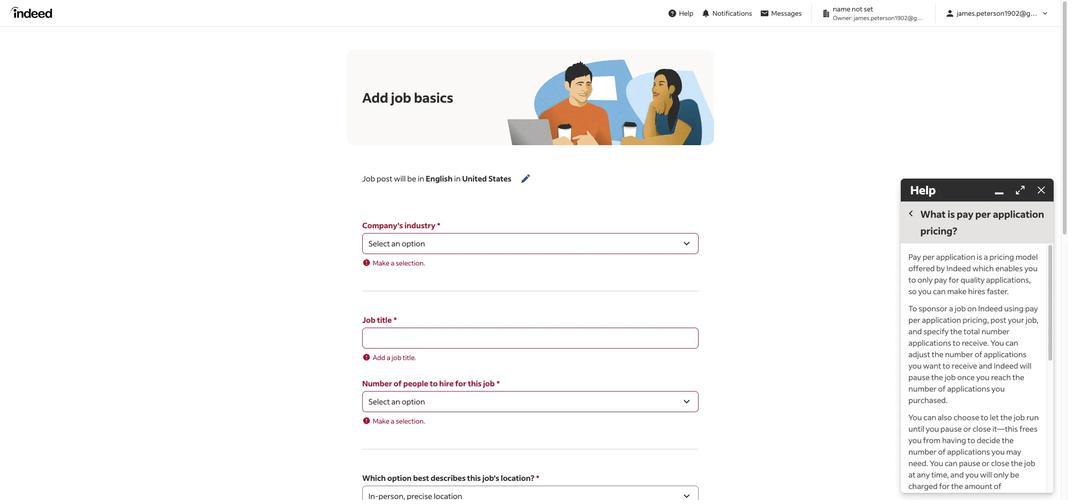 Task type: describe. For each thing, give the bounding box(es) containing it.
pricing
[[990, 252, 1015, 262]]

job post will be in english in united states
[[362, 174, 512, 184]]

total
[[964, 327, 981, 337]]

on
[[968, 304, 977, 314]]

applications down once
[[948, 384, 991, 394]]

you right so
[[919, 286, 932, 296]]

number inside you can also choose to let the job run until you pause or close it—this frees you from having to decide the number of applications you may need. you can pause or close the job at any time, and you will only be charged for the amount of applications you received.
[[909, 447, 937, 457]]

states
[[489, 174, 512, 184]]

james.peterson1902@gmail.com button
[[942, 4, 1059, 22]]

specify
[[924, 327, 949, 337]]

selection. for industry
[[396, 259, 426, 268]]

be inside you can also choose to let the job run until you pause or close it—this frees you from having to decide the number of applications you may need. you can pause or close the job at any time, and you will only be charged for the amount of applications you received.
[[1011, 470, 1020, 480]]

number up the purchased.
[[909, 384, 937, 394]]

best
[[413, 473, 429, 483]]

applications,
[[987, 275, 1032, 285]]

not
[[852, 4, 863, 13]]

may
[[1007, 447, 1022, 457]]

applications down charged
[[909, 493, 952, 501]]

make for number
[[373, 417, 390, 426]]

company's industry *
[[362, 220, 441, 230]]

job left basics
[[391, 89, 412, 106]]

adjust
[[909, 350, 931, 360]]

can inside to sponsor a job on indeed using pay per application pricing, post your job, and specify the total number applications to receive. you can adjust the number of applications you want to receive and indeed will pause the job once you reach the number of applications you purchased.
[[1006, 338, 1019, 348]]

1 vertical spatial pause
[[941, 424, 962, 434]]

to inside pay per application is a pricing model offered by indeed which enables you to only pay for quality applications, so you can make hires faster.
[[909, 275, 917, 285]]

can up "time,"
[[945, 459, 958, 469]]

add for add job basics
[[362, 89, 389, 106]]

need.
[[909, 459, 929, 469]]

the up it—this
[[1001, 413, 1013, 423]]

per inside to sponsor a job on indeed using pay per application pricing, post your job, and specify the total number applications to receive. you can adjust the number of applications you want to receive and indeed will pause the job once you reach the number of applications you purchased.
[[909, 315, 921, 325]]

james.peterson1902@gmail.com inside "name not set owner: james.peterson1902@gmail.com"
[[854, 14, 941, 22]]

pause inside to sponsor a job on indeed using pay per application pricing, post your job, and specify the total number applications to receive. you can adjust the number of applications you want to receive and indeed will pause the job once you reach the number of applications you purchased.
[[909, 373, 930, 383]]

1 vertical spatial help
[[911, 183, 936, 197]]

number up receive
[[946, 350, 974, 360]]

once
[[958, 373, 975, 383]]

what
[[921, 208, 946, 220]]

at
[[909, 470, 916, 480]]

2 vertical spatial indeed
[[994, 361, 1019, 371]]

you down the adjust
[[909, 361, 922, 371]]

pay per application is a pricing model offered by indeed which enables you to only pay for quality applications, so you can make hires faster.
[[909, 252, 1039, 296]]

model
[[1016, 252, 1039, 262]]

to left hire
[[430, 379, 438, 389]]

having
[[943, 436, 967, 446]]

you down model
[[1025, 263, 1038, 274]]

is inside pay per application is a pricing model offered by indeed which enables you to only pay for quality applications, so you can make hires faster.
[[977, 252, 983, 262]]

location?
[[501, 473, 535, 483]]

applications down specify
[[909, 338, 952, 348]]

run
[[1027, 413, 1039, 423]]

option
[[388, 473, 412, 483]]

hire
[[440, 379, 454, 389]]

title.
[[403, 353, 416, 362]]

you up from
[[926, 424, 940, 434]]

received.
[[968, 493, 1000, 501]]

name not set owner: james.peterson1902@gmail.com element
[[818, 4, 941, 22]]

add for add a job title.
[[373, 353, 386, 362]]

your
[[1009, 315, 1025, 325]]

job for job post will be in english in united states
[[362, 174, 375, 184]]

you up amount
[[966, 470, 979, 480]]

of down receive. at the right of page
[[975, 350, 983, 360]]

of down from
[[939, 447, 946, 457]]

pay
[[909, 252, 922, 262]]

you right once
[[977, 373, 990, 383]]

make
[[948, 286, 967, 296]]

only inside pay per application is a pricing model offered by indeed which enables you to only pay for quality applications, so you can make hires faster.
[[918, 275, 933, 285]]

so
[[909, 286, 917, 296]]

0 horizontal spatial or
[[964, 424, 972, 434]]

per inside what is pay per application pricing?
[[976, 208, 992, 220]]

job for job title *
[[362, 315, 376, 325]]

receive
[[952, 361, 978, 371]]

0 horizontal spatial you
[[909, 413, 923, 423]]

selection. for of
[[396, 417, 426, 426]]

1 horizontal spatial or
[[982, 459, 990, 469]]

a inside pay per application is a pricing model offered by indeed which enables you to only pay for quality applications, so you can make hires faster.
[[984, 252, 989, 262]]

of up the purchased.
[[939, 384, 946, 394]]

using
[[1005, 304, 1024, 314]]

by
[[937, 263, 946, 274]]

reach
[[992, 373, 1012, 383]]

0 vertical spatial close
[[973, 424, 992, 434]]

job down frees
[[1025, 459, 1036, 469]]

what is pay per application pricing? button
[[905, 206, 1051, 240]]

let
[[991, 413, 1000, 423]]

you down reach
[[992, 384, 1005, 394]]

united
[[462, 174, 487, 184]]

2 vertical spatial pause
[[960, 459, 981, 469]]

until
[[909, 424, 925, 434]]

to right the want
[[943, 361, 951, 371]]

indeed home image
[[11, 6, 56, 18]]

messages
[[772, 9, 802, 18]]

which option best describes this job's location? *
[[362, 473, 540, 483]]

faster.
[[988, 286, 1009, 296]]

a for number of people to hire for this job *
[[391, 417, 395, 426]]

job,
[[1026, 315, 1039, 325]]

can inside pay per application is a pricing model offered by indeed which enables you to only pay for quality applications, so you can make hires faster.
[[934, 286, 946, 296]]

1 horizontal spatial you
[[930, 459, 944, 469]]

0 vertical spatial this
[[468, 379, 482, 389]]

messages link
[[756, 4, 806, 22]]

industry
[[405, 220, 436, 230]]

job title *
[[362, 315, 397, 325]]

pricing,
[[963, 315, 990, 325]]

what is pay per application pricing?
[[921, 208, 1045, 237]]

pay inside what is pay per application pricing?
[[957, 208, 974, 220]]

1 in from the left
[[418, 174, 425, 184]]

basics
[[414, 89, 454, 106]]

quality
[[961, 275, 985, 285]]

to sponsor a job on indeed using pay per application pricing, post your job, and specify the total number applications to receive. you can adjust the number of applications you want to receive and indeed will pause the job once you reach the number of applications you purchased.
[[909, 304, 1039, 406]]

it—this
[[993, 424, 1019, 434]]

the down may
[[1012, 459, 1023, 469]]

number
[[362, 379, 392, 389]]

the down the want
[[932, 373, 944, 383]]

want
[[924, 361, 942, 371]]

you down amount
[[953, 493, 967, 501]]

pay inside pay per application is a pricing model offered by indeed which enables you to only pay for quality applications, so you can make hires faster.
[[935, 275, 948, 285]]

from
[[924, 436, 941, 446]]

1 vertical spatial for
[[455, 379, 467, 389]]

any
[[918, 470, 930, 480]]

make for company's
[[373, 259, 390, 268]]

expand view image
[[1015, 185, 1027, 196]]

choose
[[954, 413, 980, 423]]

decide
[[977, 436, 1001, 446]]

help button
[[664, 4, 698, 22]]



Task type: vqa. For each thing, say whether or not it's contained in the screenshot.
the leftmost in
yes



Task type: locate. For each thing, give the bounding box(es) containing it.
selection.
[[396, 259, 426, 268], [396, 417, 426, 426]]

which
[[973, 263, 995, 274]]

a left title.
[[387, 353, 391, 362]]

1 vertical spatial selection.
[[396, 417, 426, 426]]

application inside what is pay per application pricing?
[[994, 208, 1045, 220]]

pay up pricing?
[[957, 208, 974, 220]]

job left once
[[945, 373, 956, 383]]

help inside button
[[679, 9, 694, 18]]

0 vertical spatial for
[[949, 275, 960, 285]]

this left the job's
[[467, 473, 481, 483]]

can
[[934, 286, 946, 296], [1006, 338, 1019, 348], [924, 413, 937, 423], [945, 459, 958, 469]]

for inside pay per application is a pricing model offered by indeed which enables you to only pay for quality applications, so you can make hires faster.
[[949, 275, 960, 285]]

1 vertical spatial application
[[937, 252, 976, 262]]

james.peterson1902@gmail.com inside james.peterson1902@gmail.com dropdown button
[[957, 9, 1059, 18]]

1 vertical spatial and
[[979, 361, 993, 371]]

for down "time,"
[[940, 482, 950, 492]]

is inside what is pay per application pricing?
[[948, 208, 955, 220]]

title
[[377, 315, 392, 325]]

name not set owner: james.peterson1902@gmail.com
[[833, 4, 941, 22]]

2 vertical spatial you
[[930, 459, 944, 469]]

add a job title.
[[373, 353, 416, 362]]

applications down having
[[948, 447, 991, 457]]

the up the want
[[932, 350, 944, 360]]

set
[[864, 4, 874, 13]]

post left your
[[991, 315, 1007, 325]]

make a selection. down people
[[373, 417, 426, 426]]

of left people
[[394, 379, 402, 389]]

job post language or country image
[[520, 173, 532, 185]]

0 horizontal spatial in
[[418, 174, 425, 184]]

0 horizontal spatial only
[[918, 275, 933, 285]]

0 vertical spatial pay
[[957, 208, 974, 220]]

0 vertical spatial per
[[976, 208, 992, 220]]

can down your
[[1006, 338, 1019, 348]]

be
[[408, 174, 417, 184], [1011, 470, 1020, 480]]

notifications
[[713, 8, 753, 17]]

post inside to sponsor a job on indeed using pay per application pricing, post your job, and specify the total number applications to receive. you can adjust the number of applications you want to receive and indeed will pause the job once you reach the number of applications you purchased.
[[991, 315, 1007, 325]]

to
[[909, 275, 917, 285], [953, 338, 961, 348], [943, 361, 951, 371], [430, 379, 438, 389], [982, 413, 989, 423], [968, 436, 976, 446]]

application down "expand view" image at the top of the page
[[994, 208, 1045, 220]]

2 horizontal spatial pay
[[1026, 304, 1039, 314]]

pricing?
[[921, 225, 958, 237]]

for inside you can also choose to let the job run until you pause or close it—this frees you from having to decide the number of applications you may need. you can pause or close the job at any time, and you will only be charged for the amount of applications you received.
[[940, 482, 950, 492]]

the left "total"
[[951, 327, 963, 337]]

error image down number
[[362, 417, 371, 426]]

pay
[[957, 208, 974, 220], [935, 275, 948, 285], [1026, 304, 1039, 314]]

application
[[994, 208, 1045, 220], [937, 252, 976, 262], [923, 315, 962, 325]]

be left english
[[408, 174, 417, 184]]

application inside pay per application is a pricing model offered by indeed which enables you to only pay for quality applications, so you can make hires faster.
[[937, 252, 976, 262]]

selection. down people
[[396, 417, 426, 426]]

you inside to sponsor a job on indeed using pay per application pricing, post your job, and specify the total number applications to receive. you can adjust the number of applications you want to receive and indeed will pause the job once you reach the number of applications you purchased.
[[991, 338, 1005, 348]]

help up what
[[911, 183, 936, 197]]

or down choose
[[964, 424, 972, 434]]

2 make a selection. from the top
[[373, 417, 426, 426]]

enables
[[996, 263, 1024, 274]]

1 make from the top
[[373, 259, 390, 268]]

company's
[[362, 220, 403, 230]]

a
[[984, 252, 989, 262], [391, 259, 395, 268], [950, 304, 954, 314], [387, 353, 391, 362], [391, 417, 395, 426]]

in
[[418, 174, 425, 184], [454, 174, 461, 184]]

0 vertical spatial help
[[679, 9, 694, 18]]

0 vertical spatial make
[[373, 259, 390, 268]]

you up "time,"
[[930, 459, 944, 469]]

will down job,
[[1020, 361, 1032, 371]]

error image down company's
[[362, 259, 371, 267]]

the right reach
[[1013, 373, 1025, 383]]

0 vertical spatial application
[[994, 208, 1045, 220]]

application up specify
[[923, 315, 962, 325]]

0 vertical spatial is
[[948, 208, 955, 220]]

a right sponsor
[[950, 304, 954, 314]]

0 vertical spatial make a selection.
[[373, 259, 426, 268]]

0 vertical spatial add
[[362, 89, 389, 106]]

0 horizontal spatial will
[[394, 174, 406, 184]]

job's
[[483, 473, 500, 483]]

0 vertical spatial or
[[964, 424, 972, 434]]

this
[[468, 379, 482, 389], [467, 473, 481, 483]]

1 horizontal spatial only
[[994, 470, 1009, 480]]

job left run
[[1014, 413, 1026, 423]]

will left english
[[394, 174, 406, 184]]

2 vertical spatial per
[[909, 315, 921, 325]]

make
[[373, 259, 390, 268], [373, 417, 390, 426]]

error image for number
[[362, 417, 371, 426]]

2 vertical spatial application
[[923, 315, 962, 325]]

selection. down company's industry *
[[396, 259, 426, 268]]

1 error image from the top
[[362, 259, 371, 267]]

0 horizontal spatial post
[[377, 174, 393, 184]]

close image
[[1036, 185, 1048, 196]]

2 vertical spatial for
[[940, 482, 950, 492]]

job
[[391, 89, 412, 106], [955, 304, 967, 314], [392, 353, 402, 362], [945, 373, 956, 383], [483, 379, 495, 389], [1014, 413, 1026, 423], [1025, 459, 1036, 469]]

job
[[362, 174, 375, 184], [362, 315, 376, 325]]

per up 'pricing'
[[976, 208, 992, 220]]

2 vertical spatial will
[[981, 470, 993, 480]]

1 vertical spatial close
[[992, 459, 1010, 469]]

1 selection. from the top
[[396, 259, 426, 268]]

you up until
[[909, 413, 923, 423]]

minimize image
[[994, 185, 1006, 196]]

will inside you can also choose to let the job run until you pause or close it—this frees you from having to decide the number of applications you may need. you can pause or close the job at any time, and you will only be charged for the amount of applications you received.
[[981, 470, 993, 480]]

the down it—this
[[1003, 436, 1014, 446]]

applications up reach
[[984, 350, 1027, 360]]

also
[[938, 413, 953, 423]]

2 job from the top
[[362, 315, 376, 325]]

1 vertical spatial add
[[373, 353, 386, 362]]

1 vertical spatial will
[[1020, 361, 1032, 371]]

which
[[362, 473, 386, 483]]

is
[[948, 208, 955, 220], [977, 252, 983, 262]]

1 vertical spatial this
[[467, 473, 481, 483]]

1 horizontal spatial be
[[1011, 470, 1020, 480]]

a down number
[[391, 417, 395, 426]]

0 vertical spatial error image
[[362, 259, 371, 267]]

close down may
[[992, 459, 1010, 469]]

job left on
[[955, 304, 967, 314]]

1 vertical spatial make a selection.
[[373, 417, 426, 426]]

indeed inside pay per application is a pricing model offered by indeed which enables you to only pay for quality applications, so you can make hires faster.
[[947, 263, 972, 274]]

application inside to sponsor a job on indeed using pay per application pricing, post your job, and specify the total number applications to receive. you can adjust the number of applications you want to receive and indeed will pause the job once you reach the number of applications you purchased.
[[923, 315, 962, 325]]

0 horizontal spatial pay
[[935, 275, 948, 285]]

0 horizontal spatial be
[[408, 174, 417, 184]]

2 vertical spatial pay
[[1026, 304, 1039, 314]]

error image
[[362, 259, 371, 267], [362, 417, 371, 426]]

1 horizontal spatial in
[[454, 174, 461, 184]]

0 vertical spatial selection.
[[396, 259, 426, 268]]

make a selection. for industry
[[373, 259, 426, 268]]

0 horizontal spatial and
[[909, 327, 923, 337]]

indeed right on
[[979, 304, 1003, 314]]

to left decide
[[968, 436, 976, 446]]

name
[[833, 4, 851, 13]]

make a selection. for of
[[373, 417, 426, 426]]

purchased.
[[909, 395, 948, 406]]

a up which
[[984, 252, 989, 262]]

for
[[949, 275, 960, 285], [455, 379, 467, 389], [940, 482, 950, 492]]

a inside to sponsor a job on indeed using pay per application pricing, post your job, and specify the total number applications to receive. you can adjust the number of applications you want to receive and indeed will pause the job once you reach the number of applications you purchased.
[[950, 304, 954, 314]]

0 vertical spatial be
[[408, 174, 417, 184]]

be down may
[[1011, 470, 1020, 480]]

1 vertical spatial error image
[[362, 417, 371, 426]]

1 vertical spatial or
[[982, 459, 990, 469]]

2 make from the top
[[373, 417, 390, 426]]

help
[[679, 9, 694, 18], [911, 183, 936, 197]]

2 in from the left
[[454, 174, 461, 184]]

0 vertical spatial will
[[394, 174, 406, 184]]

pay up job,
[[1026, 304, 1039, 314]]

0 vertical spatial post
[[377, 174, 393, 184]]

to up so
[[909, 275, 917, 285]]

of up the received.
[[995, 482, 1002, 492]]

pay down by
[[935, 275, 948, 285]]

english
[[426, 174, 453, 184]]

a down company's industry *
[[391, 259, 395, 268]]

error image
[[362, 353, 371, 362]]

for right hire
[[455, 379, 467, 389]]

amount
[[965, 482, 993, 492]]

make a selection. down company's industry *
[[373, 259, 426, 268]]

this right hire
[[468, 379, 482, 389]]

1 job from the top
[[362, 174, 375, 184]]

2 horizontal spatial and
[[979, 361, 993, 371]]

1 vertical spatial indeed
[[979, 304, 1003, 314]]

0 vertical spatial job
[[362, 174, 375, 184]]

you
[[1025, 263, 1038, 274], [919, 286, 932, 296], [909, 361, 922, 371], [977, 373, 990, 383], [992, 384, 1005, 394], [926, 424, 940, 434], [909, 436, 922, 446], [992, 447, 1005, 457], [966, 470, 979, 480], [953, 493, 967, 501]]

describes
[[431, 473, 466, 483]]

0 vertical spatial only
[[918, 275, 933, 285]]

1 vertical spatial make
[[373, 417, 390, 426]]

1 vertical spatial is
[[977, 252, 983, 262]]

0 horizontal spatial is
[[948, 208, 955, 220]]

and up reach
[[979, 361, 993, 371]]

notifications button
[[698, 3, 756, 24]]

help left the notifications popup button on the top
[[679, 9, 694, 18]]

sponsor
[[919, 304, 948, 314]]

to left let
[[982, 413, 989, 423]]

can left make
[[934, 286, 946, 296]]

0 vertical spatial and
[[909, 327, 923, 337]]

in left united
[[454, 174, 461, 184]]

only
[[918, 275, 933, 285], [994, 470, 1009, 480]]

pause up having
[[941, 424, 962, 434]]

post up company's
[[377, 174, 393, 184]]

a for company's industry *
[[391, 259, 395, 268]]

the
[[951, 327, 963, 337], [932, 350, 944, 360], [932, 373, 944, 383], [1013, 373, 1025, 383], [1001, 413, 1013, 423], [1003, 436, 1014, 446], [1012, 459, 1023, 469], [952, 482, 964, 492]]

1 vertical spatial post
[[991, 315, 1007, 325]]

hires
[[969, 286, 986, 296]]

will
[[394, 174, 406, 184], [1020, 361, 1032, 371], [981, 470, 993, 480]]

1 vertical spatial only
[[994, 470, 1009, 480]]

or
[[964, 424, 972, 434], [982, 459, 990, 469]]

0 vertical spatial you
[[991, 338, 1005, 348]]

per up offered
[[923, 252, 935, 262]]

frees
[[1020, 424, 1038, 434]]

0 vertical spatial indeed
[[947, 263, 972, 274]]

indeed up reach
[[994, 361, 1019, 371]]

and inside you can also choose to let the job run until you pause or close it—this frees you from having to decide the number of applications you may need. you can pause or close the job at any time, and you will only be charged for the amount of applications you received.
[[951, 470, 964, 480]]

add
[[362, 89, 389, 106], [373, 353, 386, 362]]

to left receive. at the right of page
[[953, 338, 961, 348]]

time,
[[932, 470, 949, 480]]

close up decide
[[973, 424, 992, 434]]

you can also choose to let the job run until you pause or close it—this frees you from having to decide the number of applications you may need. you can pause or close the job at any time, and you will only be charged for the amount of applications you received.
[[909, 413, 1039, 501]]

make down number
[[373, 417, 390, 426]]

you down decide
[[992, 447, 1005, 457]]

1 vertical spatial job
[[362, 315, 376, 325]]

add job basics
[[362, 89, 454, 106]]

1 horizontal spatial will
[[981, 470, 993, 480]]

1 horizontal spatial pay
[[957, 208, 974, 220]]

indeed right by
[[947, 263, 972, 274]]

the left amount
[[952, 482, 964, 492]]

charged
[[909, 482, 938, 492]]

number down the pricing,
[[982, 327, 1010, 337]]

1 horizontal spatial and
[[951, 470, 964, 480]]

is up which
[[977, 252, 983, 262]]

*
[[438, 220, 441, 230], [394, 315, 397, 325], [497, 379, 500, 389], [537, 473, 540, 483]]

2 vertical spatial and
[[951, 470, 964, 480]]

2 horizontal spatial will
[[1020, 361, 1032, 371]]

receive.
[[962, 338, 990, 348]]

application up by
[[937, 252, 976, 262]]

and
[[909, 327, 923, 337], [979, 361, 993, 371], [951, 470, 964, 480]]

0 vertical spatial pause
[[909, 373, 930, 383]]

pause down the want
[[909, 373, 930, 383]]

only down may
[[994, 470, 1009, 480]]

0 horizontal spatial james.peterson1902@gmail.com
[[854, 14, 941, 22]]

1 vertical spatial you
[[909, 413, 923, 423]]

1 horizontal spatial per
[[923, 252, 935, 262]]

pause
[[909, 373, 930, 383], [941, 424, 962, 434], [960, 459, 981, 469]]

owner:
[[833, 14, 853, 22]]

can left also
[[924, 413, 937, 423]]

1 vertical spatial per
[[923, 252, 935, 262]]

2 horizontal spatial you
[[991, 338, 1005, 348]]

1 horizontal spatial james.peterson1902@gmail.com
[[957, 9, 1059, 18]]

post
[[377, 174, 393, 184], [991, 315, 1007, 325]]

1 horizontal spatial help
[[911, 183, 936, 197]]

per down the to
[[909, 315, 921, 325]]

a for job title *
[[387, 353, 391, 362]]

you down until
[[909, 436, 922, 446]]

2 horizontal spatial per
[[976, 208, 992, 220]]

per
[[976, 208, 992, 220], [923, 252, 935, 262], [909, 315, 921, 325]]

0 horizontal spatial per
[[909, 315, 921, 325]]

1 horizontal spatial post
[[991, 315, 1007, 325]]

2 error image from the top
[[362, 417, 371, 426]]

offered
[[909, 263, 935, 274]]

None field
[[362, 328, 699, 349]]

is right what
[[948, 208, 955, 220]]

per inside pay per application is a pricing model offered by indeed which enables you to only pay for quality applications, so you can make hires faster.
[[923, 252, 935, 262]]

1 vertical spatial pay
[[935, 275, 948, 285]]

only inside you can also choose to let the job run until you pause or close it—this frees you from having to decide the number of applications you may need. you can pause or close the job at any time, and you will only be charged for the amount of applications you received.
[[994, 470, 1009, 480]]

and right "time,"
[[951, 470, 964, 480]]

and left specify
[[909, 327, 923, 337]]

to
[[909, 304, 918, 314]]

job right hire
[[483, 379, 495, 389]]

number up need.
[[909, 447, 937, 457]]

2 selection. from the top
[[396, 417, 426, 426]]

people
[[403, 379, 429, 389]]

error image for company's
[[362, 259, 371, 267]]

pause up amount
[[960, 459, 981, 469]]

0 horizontal spatial help
[[679, 9, 694, 18]]

1 vertical spatial be
[[1011, 470, 1020, 480]]

will inside to sponsor a job on indeed using pay per application pricing, post your job, and specify the total number applications to receive. you can adjust the number of applications you want to receive and indeed will pause the job once you reach the number of applications you purchased.
[[1020, 361, 1032, 371]]

for up make
[[949, 275, 960, 285]]

pay inside to sponsor a job on indeed using pay per application pricing, post your job, and specify the total number applications to receive. you can adjust the number of applications you want to receive and indeed will pause the job once you reach the number of applications you purchased.
[[1026, 304, 1039, 314]]

1 horizontal spatial is
[[977, 252, 983, 262]]

job left title.
[[392, 353, 402, 362]]

only down offered
[[918, 275, 933, 285]]

1 make a selection. from the top
[[373, 259, 426, 268]]

in left english
[[418, 174, 425, 184]]

number of people to hire for this job *
[[362, 379, 500, 389]]



